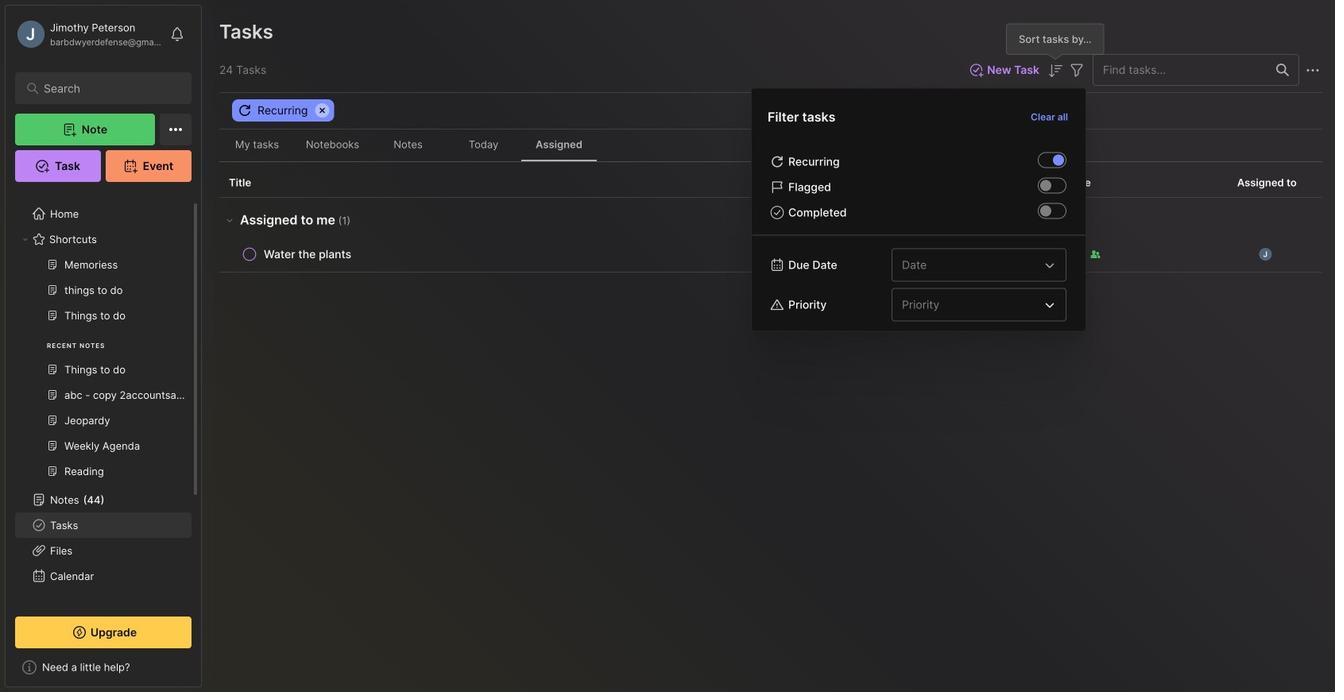 Task type: vqa. For each thing, say whether or not it's contained in the screenshot.
group
yes



Task type: locate. For each thing, give the bounding box(es) containing it.
collapse assignedtome image
[[223, 214, 236, 226]]

group
[[15, 252, 192, 494]]

Find tasks… text field
[[1094, 57, 1267, 83]]

NEED A LITTLE HELP? field
[[6, 655, 201, 681]]

row
[[219, 237, 1323, 273], [229, 243, 853, 266]]

None search field
[[44, 79, 171, 98]]

Sort tasks by… field
[[1046, 60, 1065, 80]]

row group
[[219, 198, 1323, 273]]

flagged image
[[1041, 180, 1052, 191]]

none search field inside main element
[[44, 79, 171, 98]]

Search text field
[[44, 81, 171, 96]]



Task type: describe. For each thing, give the bounding box(es) containing it.
Priority field
[[892, 288, 1078, 322]]

More actions and view options field
[[1300, 60, 1323, 80]]

Account field
[[15, 18, 162, 50]]

group inside main element
[[15, 252, 192, 494]]

filter tasks image
[[1068, 61, 1087, 80]]

Filter tasks field
[[1068, 60, 1087, 80]]

more actions and view options image
[[1304, 61, 1323, 80]]

water the plants 1 cell
[[264, 246, 351, 262]]

main element
[[0, 0, 207, 692]]

click to collapse image
[[195, 661, 207, 680]]

recurring image
[[1053, 155, 1065, 166]]

 Date picker field
[[892, 248, 1078, 282]]

completed image
[[1041, 206, 1052, 217]]



